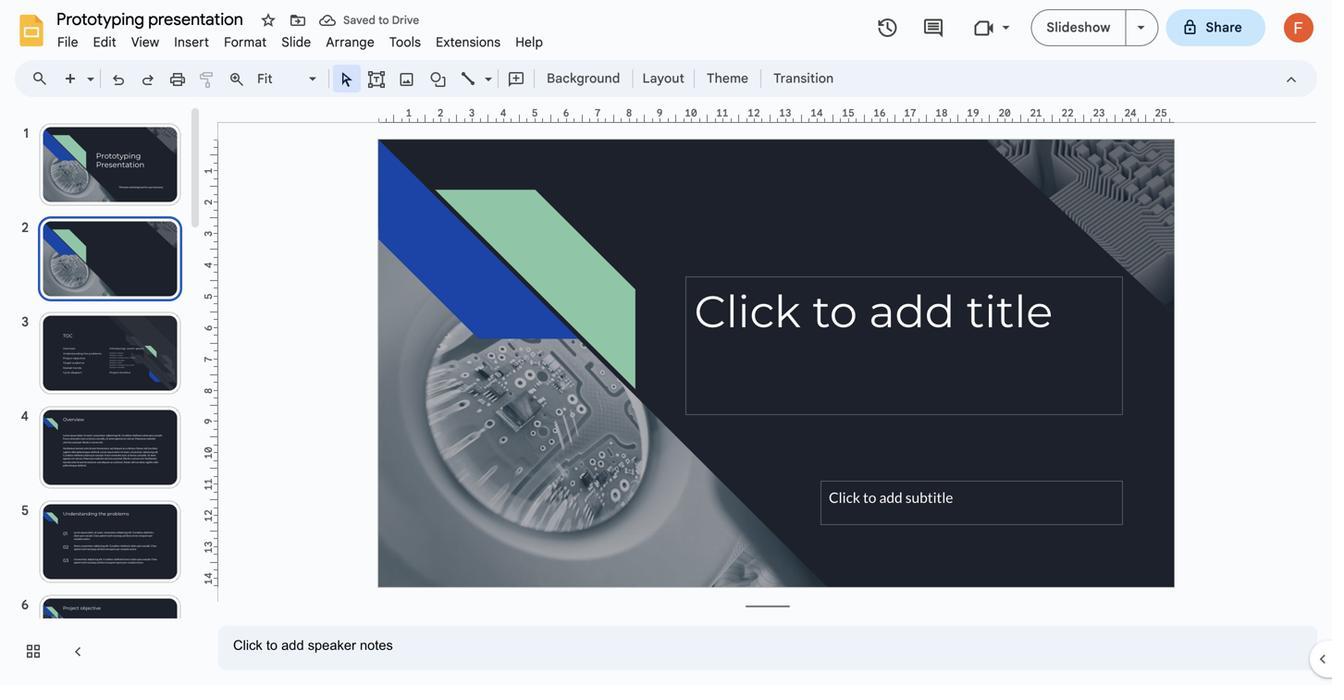 Task type: vqa. For each thing, say whether or not it's contained in the screenshot.
Edit
yes



Task type: locate. For each thing, give the bounding box(es) containing it.
slideshow button
[[1031, 9, 1126, 46]]

slide
[[282, 34, 311, 50]]

navigation
[[0, 105, 204, 685]]

menu bar containing file
[[50, 24, 550, 55]]

Zoom field
[[252, 66, 325, 93]]

saved
[[343, 13, 375, 27]]

format menu item
[[217, 31, 274, 53]]

view
[[131, 34, 159, 50]]

share
[[1206, 19, 1242, 36]]

file menu item
[[50, 31, 86, 53]]

file
[[57, 34, 78, 50]]

slideshow
[[1047, 19, 1111, 36]]

share button
[[1166, 9, 1265, 46]]

format
[[224, 34, 267, 50]]

transition button
[[765, 65, 842, 93]]

help menu item
[[508, 31, 550, 53]]

background button
[[538, 65, 629, 93]]

menu bar
[[50, 24, 550, 55]]

insert menu item
[[167, 31, 217, 53]]

edit
[[93, 34, 116, 50]]

application
[[0, 0, 1332, 685]]

background
[[547, 70, 620, 86]]

main toolbar
[[55, 65, 843, 93]]

insert
[[174, 34, 209, 50]]

tools
[[389, 34, 421, 50]]

arrange menu item
[[319, 31, 382, 53]]

theme
[[707, 70, 748, 86]]

Star checkbox
[[255, 7, 281, 33]]

insert image image
[[396, 66, 418, 92]]

drive
[[392, 13, 419, 27]]

extensions menu item
[[428, 31, 508, 53]]

view menu item
[[124, 31, 167, 53]]



Task type: describe. For each thing, give the bounding box(es) containing it.
extensions
[[436, 34, 501, 50]]

layout button
[[637, 65, 690, 93]]

menu bar banner
[[0, 0, 1332, 685]]

Menus field
[[23, 66, 64, 92]]

transition
[[773, 70, 834, 86]]

theme button
[[698, 65, 757, 93]]

arrange
[[326, 34, 375, 50]]

saved to drive button
[[315, 7, 424, 33]]

menu bar inside the menu bar banner
[[50, 24, 550, 55]]

edit menu item
[[86, 31, 124, 53]]

application containing slideshow
[[0, 0, 1332, 685]]

to
[[378, 13, 389, 27]]

slide menu item
[[274, 31, 319, 53]]

tools menu item
[[382, 31, 428, 53]]

help
[[515, 34, 543, 50]]

presentation options image
[[1137, 26, 1145, 30]]

shape image
[[428, 66, 449, 92]]

Zoom text field
[[254, 66, 306, 92]]

layout
[[642, 70, 684, 86]]

saved to drive
[[343, 13, 419, 27]]

Rename text field
[[50, 7, 253, 30]]



